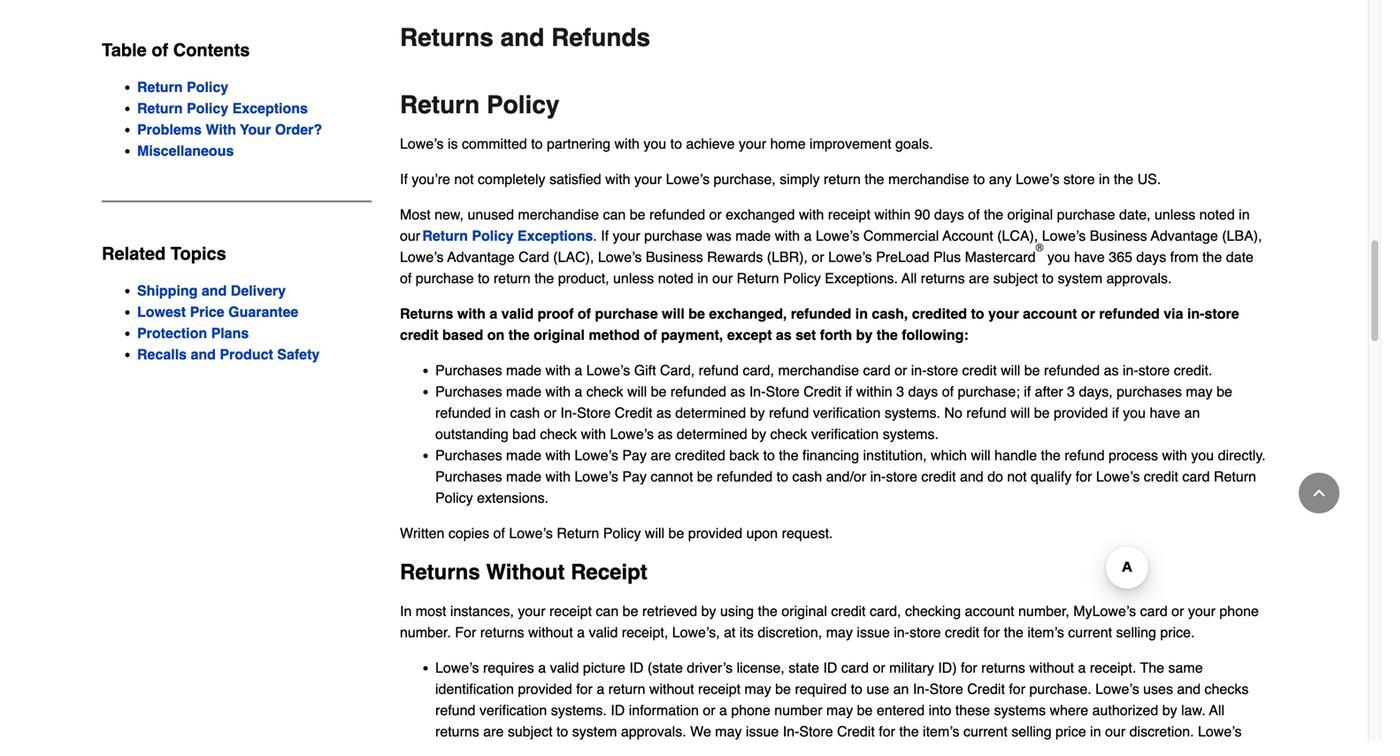 Task type: locate. For each thing, give the bounding box(es) containing it.
2 vertical spatial verification
[[480, 702, 547, 718]]

provided down requires
[[518, 681, 573, 697]]

made
[[736, 227, 771, 244], [506, 362, 542, 378], [506, 383, 542, 399], [506, 447, 542, 463], [506, 468, 542, 484]]

authorized
[[1093, 702, 1159, 718]]

0 vertical spatial account
[[1023, 305, 1078, 322]]

may down the credit.
[[1187, 383, 1213, 399]]

0 horizontal spatial an
[[894, 681, 909, 697]]

returns up return policy
[[400, 23, 494, 52]]

the up qualify
[[1041, 447, 1061, 463]]

1 vertical spatial current
[[964, 723, 1008, 739]]

related
[[102, 243, 166, 264]]

refunds
[[552, 23, 651, 52]]

directly.
[[1219, 447, 1266, 463]]

plans
[[211, 325, 249, 341]]

home
[[771, 135, 806, 152]]

will up "payment,"
[[662, 305, 685, 322]]

current down these
[[964, 723, 1008, 739]]

selling
[[1117, 624, 1157, 640], [1012, 723, 1052, 739]]

system inside ® you have 365 days from the date of purchase to return the product, unless noted in our return policy exceptions. all returns are subject to system approvals.
[[1058, 270, 1103, 286]]

and/or
[[827, 468, 867, 484]]

if you're not completely satisfied with your lowe's purchase, simply return the merchandise to any lowe's store in the us.
[[400, 171, 1171, 187]]

pay left cannot
[[623, 468, 647, 484]]

based
[[443, 326, 484, 343]]

1 horizontal spatial noted
[[1200, 206, 1235, 222]]

item's
[[1028, 624, 1065, 640], [923, 723, 960, 739]]

1 returns from the top
[[400, 23, 494, 52]]

purchases
[[1117, 383, 1183, 399]]

0 vertical spatial are
[[969, 270, 990, 286]]

all
[[902, 270, 917, 286], [1210, 702, 1225, 718]]

of inside the most new, unused merchandise can be refunded or exchanged with receipt within 90 days of the original purchase date, unless noted in our
[[969, 206, 980, 222]]

0 vertical spatial merchandise
[[889, 171, 970, 187]]

approvals. inside lowe's requires a valid picture id (state driver's license, state id card or military id) for returns without a receipt. the same identification provided for a return without receipt may be required to use an in-store credit for purchase. lowe's uses and checks refund verification systems. id information or a phone number may be entered into these systems where authorized by law. all returns are subject to system approvals. we may issue in-store credit for the item's current selling price in our discretion. low
[[621, 723, 687, 739]]

noted up "payment,"
[[658, 270, 694, 286]]

product,
[[558, 270, 610, 286]]

id down "picture"
[[611, 702, 625, 718]]

of down most
[[400, 270, 412, 286]]

1 vertical spatial selling
[[1012, 723, 1052, 739]]

0 horizontal spatial exceptions
[[232, 100, 308, 116]]

refunded
[[650, 206, 706, 222], [791, 305, 852, 322], [1100, 305, 1160, 322], [1045, 362, 1100, 378], [671, 383, 727, 399], [436, 404, 491, 421], [717, 468, 773, 484]]

proof
[[538, 305, 574, 322]]

1 horizontal spatial are
[[651, 447, 671, 463]]

2 horizontal spatial provided
[[1054, 404, 1109, 421]]

returns
[[921, 270, 965, 286], [480, 624, 524, 640], [982, 659, 1026, 676], [436, 723, 480, 739]]

with inside the most new, unused merchandise can be refunded or exchanged with receipt within 90 days of the original purchase date, unless noted in our
[[799, 206, 824, 222]]

are
[[969, 270, 990, 286], [651, 447, 671, 463], [484, 723, 504, 739]]

item's down into
[[923, 723, 960, 739]]

with inside the . if your purchase was made with a lowe's commercial account (lca), lowe's business advantage (lba), lowe's advantage card (lac), lowe's business rewards (lbr), or lowe's preload plus mastercard
[[775, 227, 800, 244]]

table
[[102, 40, 147, 60]]

1 3 from the left
[[897, 383, 905, 399]]

guarantee
[[229, 303, 299, 320]]

use
[[867, 681, 890, 697]]

3 up institution,
[[897, 383, 905, 399]]

refund up qualify
[[1065, 447, 1105, 463]]

an
[[1185, 404, 1201, 421], [894, 681, 909, 697]]

card inside 'in most instances, your receipt can be retrieved by using the original credit card, checking account number, mylowe's card or your phone number. for returns without a valid receipt, lowe's, at its discretion, may issue in-store credit for the item's current selling price.'
[[1141, 603, 1168, 619]]

forth
[[820, 326, 853, 343]]

unless right product,
[[613, 270, 654, 286]]

2 purchases from the top
[[436, 383, 502, 399]]

0 vertical spatial valid
[[502, 305, 534, 322]]

table of contents
[[102, 40, 250, 60]]

0 horizontal spatial all
[[902, 270, 917, 286]]

purchase inside returns with a valid proof of purchase will be exchanged, refunded in cash, credited to your account or refunded via in-store credit based on the original method of payment, except as set forth by the following:
[[595, 305, 658, 322]]

1 horizontal spatial provided
[[688, 525, 743, 541]]

the left "date"
[[1203, 249, 1223, 265]]

safety
[[277, 346, 320, 362]]

be down lowe's is committed to partnering with you to achieve your home improvement goals. on the top of page
[[630, 206, 646, 222]]

id
[[630, 659, 644, 676], [824, 659, 838, 676], [611, 702, 625, 718]]

0 vertical spatial approvals.
[[1107, 270, 1172, 286]]

returns inside returns with a valid proof of purchase will be exchanged, refunded in cash, credited to your account or refunded via in-store credit based on the original method of payment, except as set forth by the following:
[[400, 305, 454, 322]]

refunded inside the most new, unused merchandise can be refunded or exchanged with receipt within 90 days of the original purchase date, unless noted in our
[[650, 206, 706, 222]]

systems.
[[885, 404, 941, 421], [883, 426, 939, 442], [551, 702, 607, 718]]

a inside 'in most instances, your receipt can be retrieved by using the original credit card, checking account number, mylowe's card or your phone number. for returns without a valid receipt, lowe's, at its discretion, may issue in-store credit for the item's current selling price.'
[[577, 624, 585, 640]]

if left you're
[[400, 171, 408, 187]]

an inside purchases made with a lowe's gift card, refund card, merchandise card or in-store credit will be refunded as in-store credit. purchases made with a check will be refunded as in-store credit if within 3 days of purchase; if after 3 days, purchases may be refunded in cash or in-store credit as determined by refund verification systems. no refund will be provided if you have an outstanding bad check with lowe's as determined by check verification systems. purchases made with lowe's pay are credited back to the financing institution, which will handle the refund process with you directly. purchases made with lowe's pay cannot be refunded to cash and/or in-store credit and do not qualify for lowe's credit card return policy extensions.
[[1185, 404, 1201, 421]]

returns for returns with a valid proof of purchase will be exchanged, refunded in cash, credited to your account or refunded via in-store credit based on the original method of payment, except as set forth by the following:
[[400, 305, 454, 322]]

1 horizontal spatial check
[[587, 383, 624, 399]]

receipt down driver's
[[698, 681, 741, 697]]

0 vertical spatial verification
[[813, 404, 881, 421]]

discretion,
[[758, 624, 823, 640]]

0 horizontal spatial selling
[[1012, 723, 1052, 739]]

business left "rewards"
[[646, 249, 703, 265]]

subject
[[994, 270, 1039, 286], [508, 723, 553, 739]]

1 vertical spatial merchandise
[[518, 206, 599, 222]]

0 vertical spatial returns
[[400, 23, 494, 52]]

card, left checking
[[870, 603, 902, 619]]

may inside 'in most instances, your receipt can be retrieved by using the original credit card, checking account number, mylowe's card or your phone number. for returns without a valid receipt, lowe's, at its discretion, may issue in-store credit for the item's current selling price.'
[[827, 624, 853, 640]]

may down the required
[[827, 702, 854, 718]]

merchandise up 90
[[889, 171, 970, 187]]

all inside ® you have 365 days from the date of purchase to return the product, unless noted in our return policy exceptions. all returns are subject to system approvals.
[[902, 270, 917, 286]]

return policy
[[400, 91, 560, 119]]

1 horizontal spatial our
[[713, 270, 733, 286]]

and left refunds
[[501, 23, 545, 52]]

0 horizontal spatial system
[[572, 723, 617, 739]]

are down identification
[[484, 723, 504, 739]]

1 vertical spatial account
[[965, 603, 1015, 619]]

your down returns without receipt
[[518, 603, 546, 619]]

our inside ® you have 365 days from the date of purchase to return the product, unless noted in our return policy exceptions. all returns are subject to system approvals.
[[713, 270, 733, 286]]

credited inside returns with a valid proof of purchase will be exchanged, refunded in cash, credited to your account or refunded via in-store credit based on the original method of payment, except as set forth by the following:
[[912, 305, 968, 322]]

with
[[206, 121, 236, 137]]

in
[[1099, 171, 1110, 187], [1239, 206, 1250, 222], [698, 270, 709, 286], [856, 305, 868, 322], [495, 404, 506, 421], [1091, 723, 1102, 739]]

1 horizontal spatial account
[[1023, 305, 1078, 322]]

valid inside lowe's requires a valid picture id (state driver's license, state id card or military id) for returns without a receipt. the same identification provided for a return without receipt may be required to use an in-store credit for purchase. lowe's uses and checks refund verification systems. id information or a phone number may be entered into these systems where authorized by law. all returns are subject to system approvals. we may issue in-store credit for the item's current selling price in our discretion. low
[[550, 659, 579, 676]]

item's down number,
[[1028, 624, 1065, 640]]

2 vertical spatial return
[[609, 681, 646, 697]]

0 horizontal spatial provided
[[518, 681, 573, 697]]

2 returns from the top
[[400, 305, 454, 322]]

0 horizontal spatial unless
[[613, 270, 654, 286]]

advantage down return policy exceptions on the top left
[[447, 249, 515, 265]]

receipt inside lowe's requires a valid picture id (state driver's license, state id card or military id) for returns without a receipt. the same identification provided for a return without receipt may be required to use an in-store credit for purchase. lowe's uses and checks refund verification systems. id information or a phone number may be entered into these systems where authorized by law. all returns are subject to system approvals. we may issue in-store credit for the item's current selling price in our discretion. low
[[698, 681, 741, 697]]

of up gift
[[644, 326, 657, 343]]

in- inside 'in most instances, your receipt can be retrieved by using the original credit card, checking account number, mylowe's card or your phone number. for returns without a valid receipt, lowe's, at its discretion, may issue in-store credit for the item's current selling price.'
[[894, 624, 910, 640]]

2 horizontal spatial our
[[1106, 723, 1126, 739]]

you inside ® you have 365 days from the date of purchase to return the product, unless noted in our return policy exceptions. all returns are subject to system approvals.
[[1048, 249, 1071, 265]]

be inside the most new, unused merchandise can be refunded or exchanged with receipt within 90 days of the original purchase date, unless noted in our
[[630, 206, 646, 222]]

on
[[487, 326, 505, 343]]

in- down institution,
[[871, 468, 886, 484]]

purchase inside ® you have 365 days from the date of purchase to return the product, unless noted in our return policy exceptions. all returns are subject to system approvals.
[[416, 270, 474, 286]]

business up 365
[[1090, 227, 1148, 244]]

1 horizontal spatial item's
[[1028, 624, 1065, 640]]

0 vertical spatial determined
[[676, 404, 746, 421]]

0 vertical spatial item's
[[1028, 624, 1065, 640]]

0 vertical spatial system
[[1058, 270, 1103, 286]]

not inside purchases made with a lowe's gift card, refund card, merchandise card or in-store credit will be refunded as in-store credit. purchases made with a check will be refunded as in-store credit if within 3 days of purchase; if after 3 days, purchases may be refunded in cash or in-store credit as determined by refund verification systems. no refund will be provided if you have an outstanding bad check with lowe's as determined by check verification systems. purchases made with lowe's pay are credited back to the financing institution, which will handle the refund process with you directly. purchases made with lowe's pay cannot be refunded to cash and/or in-store credit and do not qualify for lowe's credit card return policy extensions.
[[1008, 468, 1027, 484]]

price
[[1056, 723, 1087, 739]]

approvals. inside ® you have 365 days from the date of purchase to return the product, unless noted in our return policy exceptions. all returns are subject to system approvals.
[[1107, 270, 1172, 286]]

if left after
[[1024, 383, 1031, 399]]

0 horizontal spatial return policy exceptions link
[[137, 100, 308, 116]]

1 pay from the top
[[623, 447, 647, 463]]

1 horizontal spatial issue
[[857, 624, 890, 640]]

as down card,
[[657, 404, 672, 421]]

exceptions up your
[[232, 100, 308, 116]]

in-
[[1188, 305, 1205, 322], [912, 362, 927, 378], [1123, 362, 1139, 378], [871, 468, 886, 484], [894, 624, 910, 640]]

refunded down lowe's is committed to partnering with you to achieve your home improvement goals. on the top of page
[[650, 206, 706, 222]]

card, down the except at the top right of page
[[743, 362, 775, 378]]

provided inside lowe's requires a valid picture id (state driver's license, state id card or military id) for returns without a receipt. the same identification provided for a return without receipt may be required to use an in-store credit for purchase. lowe's uses and checks refund verification systems. id information or a phone number may be entered into these systems where authorized by law. all returns are subject to system approvals. we may issue in-store credit for the item's current selling price in our discretion. low
[[518, 681, 573, 697]]

current inside lowe's requires a valid picture id (state driver's license, state id card or military id) for returns without a receipt. the same identification provided for a return without receipt may be required to use an in-store credit for purchase. lowe's uses and checks refund verification systems. id information or a phone number may be entered into these systems where authorized by law. all returns are subject to system approvals. we may issue in-store credit for the item's current selling price in our discretion. low
[[964, 723, 1008, 739]]

return inside ® you have 365 days from the date of purchase to return the product, unless noted in our return policy exceptions. all returns are subject to system approvals.
[[737, 270, 780, 286]]

item's inside lowe's requires a valid picture id (state driver's license, state id card or military id) for returns without a receipt. the same identification provided for a return without receipt may be required to use an in-store credit for purchase. lowe's uses and checks refund verification systems. id information or a phone number may be entered into these systems where authorized by law. all returns are subject to system approvals. we may issue in-store credit for the item's current selling price in our discretion. low
[[923, 723, 960, 739]]

are inside ® you have 365 days from the date of purchase to return the product, unless noted in our return policy exceptions. all returns are subject to system approvals.
[[969, 270, 990, 286]]

return up problems
[[137, 100, 183, 116]]

2 horizontal spatial are
[[969, 270, 990, 286]]

in right price
[[1091, 723, 1102, 739]]

1 vertical spatial can
[[596, 603, 619, 619]]

receipt inside 'in most instances, your receipt can be retrieved by using the original credit card, checking account number, mylowe's card or your phone number. for returns without a valid receipt, lowe's, at its discretion, may issue in-store credit for the item's current selling price.'
[[550, 603, 592, 619]]

policy down unused
[[472, 227, 514, 244]]

all down checks
[[1210, 702, 1225, 718]]

returns without receipt
[[400, 560, 654, 584]]

number.
[[400, 624, 451, 640]]

upon
[[747, 525, 778, 541]]

1 horizontal spatial exceptions
[[518, 227, 593, 244]]

be up "payment,"
[[689, 305, 705, 322]]

policy
[[187, 79, 228, 95], [487, 91, 560, 119], [187, 100, 228, 116], [472, 227, 514, 244], [784, 270, 821, 286], [436, 489, 473, 506], [603, 525, 641, 541]]

return policy exceptions link
[[137, 100, 308, 116], [423, 227, 593, 244]]

of
[[152, 40, 168, 60], [969, 206, 980, 222], [400, 270, 412, 286], [578, 305, 591, 322], [644, 326, 657, 343], [942, 383, 954, 399], [494, 525, 505, 541]]

check down method
[[587, 383, 624, 399]]

a inside returns with a valid proof of purchase will be exchanged, refunded in cash, credited to your account or refunded via in-store credit based on the original method of payment, except as set forth by the following:
[[490, 305, 498, 322]]

2 vertical spatial merchandise
[[778, 362, 860, 378]]

1 horizontal spatial credited
[[912, 305, 968, 322]]

and
[[501, 23, 545, 52], [202, 282, 227, 299], [191, 346, 216, 362], [960, 468, 984, 484], [1178, 681, 1201, 697]]

all down preload
[[902, 270, 917, 286]]

of inside purchases made with a lowe's gift card, refund card, merchandise card or in-store credit will be refunded as in-store credit. purchases made with a check will be refunded as in-store credit if within 3 days of purchase; if after 3 days, purchases may be refunded in cash or in-store credit as determined by refund verification systems. no refund will be provided if you have an outstanding bad check with lowe's as determined by check verification systems. purchases made with lowe's pay are credited back to the financing institution, which will handle the refund process with you directly. purchases made with lowe's pay cannot be refunded to cash and/or in-store credit and do not qualify for lowe's credit card return policy extensions.
[[942, 383, 954, 399]]

1 horizontal spatial have
[[1150, 404, 1181, 421]]

1 purchases from the top
[[436, 362, 502, 378]]

will up do
[[971, 447, 991, 463]]

0 vertical spatial within
[[875, 206, 911, 222]]

valid left "picture"
[[550, 659, 579, 676]]

0 vertical spatial credited
[[912, 305, 968, 322]]

purchase
[[1058, 206, 1116, 222], [644, 227, 703, 244], [416, 270, 474, 286], [595, 305, 658, 322]]

the
[[865, 171, 885, 187], [1114, 171, 1134, 187], [984, 206, 1004, 222], [1203, 249, 1223, 265], [535, 270, 554, 286], [509, 326, 530, 343], [877, 326, 898, 343], [779, 447, 799, 463], [1041, 447, 1061, 463], [758, 603, 778, 619], [1004, 624, 1024, 640], [900, 723, 919, 739]]

1 vertical spatial subject
[[508, 723, 553, 739]]

scroll to top element
[[1299, 473, 1340, 513]]

subject down requires
[[508, 723, 553, 739]]

if
[[400, 171, 408, 187], [601, 227, 609, 244]]

card
[[863, 362, 891, 378], [1183, 468, 1210, 484], [1141, 603, 1168, 619], [842, 659, 869, 676]]

phone down license, on the bottom
[[731, 702, 771, 718]]

3 returns from the top
[[400, 560, 480, 584]]

2 vertical spatial valid
[[550, 659, 579, 676]]

0 horizontal spatial if
[[400, 171, 408, 187]]

account
[[943, 227, 994, 244]]

in- inside returns with a valid proof of purchase will be exchanged, refunded in cash, credited to your account or refunded via in-store credit based on the original method of payment, except as set forth by the following:
[[1188, 305, 1205, 322]]

subject inside ® you have 365 days from the date of purchase to return the product, unless noted in our return policy exceptions. all returns are subject to system approvals.
[[994, 270, 1039, 286]]

current down mylowe's
[[1069, 624, 1113, 640]]

request.
[[782, 525, 833, 541]]

issue up military
[[857, 624, 890, 640]]

valid up on
[[502, 305, 534, 322]]

returns for returns without receipt
[[400, 560, 480, 584]]

return inside purchases made with a lowe's gift card, refund card, merchandise card or in-store credit will be refunded as in-store credit. purchases made with a check will be refunded as in-store credit if within 3 days of purchase; if after 3 days, purchases may be refunded in cash or in-store credit as determined by refund verification systems. no refund will be provided if you have an outstanding bad check with lowe's as determined by check verification systems. purchases made with lowe's pay are credited back to the financing institution, which will handle the refund process with you directly. purchases made with lowe's pay cannot be refunded to cash and/or in-store credit and do not qualify for lowe's credit card return policy extensions.
[[1214, 468, 1257, 484]]

original inside 'in most instances, your receipt can be retrieved by using the original credit card, checking account number, mylowe's card or your phone number. for returns without a valid receipt, lowe's, at its discretion, may issue in-store credit for the item's current selling price.'
[[782, 603, 828, 619]]

1 vertical spatial an
[[894, 681, 909, 697]]

2 horizontal spatial receipt
[[828, 206, 871, 222]]

unless inside ® you have 365 days from the date of purchase to return the product, unless noted in our return policy exceptions. all returns are subject to system approvals.
[[613, 270, 654, 286]]

which
[[931, 447, 967, 463]]

return inside ® you have 365 days from the date of purchase to return the product, unless noted in our return policy exceptions. all returns are subject to system approvals.
[[494, 270, 531, 286]]

if inside the . if your purchase was made with a lowe's commercial account (lca), lowe's business advantage (lba), lowe's advantage card (lac), lowe's business rewards (lbr), or lowe's preload plus mastercard
[[601, 227, 609, 244]]

return down "picture"
[[609, 681, 646, 697]]

pay up written copies of lowe's return policy will be provided upon request.
[[623, 447, 647, 463]]

1 vertical spatial pay
[[623, 468, 647, 484]]

0 horizontal spatial original
[[534, 326, 585, 343]]

in- up military
[[894, 624, 910, 640]]

refunded up forth
[[791, 305, 852, 322]]

and up lowest price guarantee link
[[202, 282, 227, 299]]

via
[[1164, 305, 1184, 322]]

2 vertical spatial receipt
[[698, 681, 741, 697]]

check
[[587, 383, 624, 399], [540, 426, 577, 442], [771, 426, 808, 442]]

store down "number"
[[800, 723, 834, 739]]

for up these
[[984, 624, 1000, 640]]

1 horizontal spatial not
[[1008, 468, 1027, 484]]

shipping and delivery lowest price guarantee protection plans recalls and product safety
[[137, 282, 320, 362]]

you right ®
[[1048, 249, 1071, 265]]

handle
[[995, 447, 1038, 463]]

cash,
[[872, 305, 908, 322]]

our
[[400, 227, 421, 244], [713, 270, 733, 286], [1106, 723, 1126, 739]]

chevron up image
[[1311, 484, 1329, 502]]

2 vertical spatial our
[[1106, 723, 1126, 739]]

0 horizontal spatial receipt
[[550, 603, 592, 619]]

policy down (lbr),
[[784, 270, 821, 286]]

driver's
[[687, 659, 733, 676]]

be inside returns with a valid proof of purchase will be exchanged, refunded in cash, credited to your account or refunded via in-store credit based on the original method of payment, except as set forth by the following:
[[689, 305, 705, 322]]

0 horizontal spatial card,
[[743, 362, 775, 378]]

1 vertical spatial valid
[[589, 624, 618, 640]]

as up 'days,'
[[1104, 362, 1119, 378]]

1 vertical spatial within
[[857, 383, 893, 399]]

not down handle
[[1008, 468, 1027, 484]]

0 vertical spatial business
[[1090, 227, 1148, 244]]

1 vertical spatial have
[[1150, 404, 1181, 421]]

have left 365
[[1075, 249, 1105, 265]]

can inside the most new, unused merchandise can be refunded or exchanged with receipt within 90 days of the original purchase date, unless noted in our
[[603, 206, 626, 222]]

0 horizontal spatial advantage
[[447, 249, 515, 265]]

0 horizontal spatial credited
[[675, 447, 726, 463]]

0 vertical spatial pay
[[623, 447, 647, 463]]

cash down financing
[[793, 468, 823, 484]]

or inside returns with a valid proof of purchase will be exchanged, refunded in cash, credited to your account or refunded via in-store credit based on the original method of payment, except as set forth by the following:
[[1082, 305, 1096, 322]]

2 vertical spatial returns
[[400, 560, 480, 584]]

selling down systems
[[1012, 723, 1052, 739]]

subject inside lowe's requires a valid picture id (state driver's license, state id card or military id) for returns without a receipt. the same identification provided for a return without receipt may be required to use an in-store credit for purchase. lowe's uses and checks refund verification systems. id information or a phone number may be entered into these systems where authorized by law. all returns are subject to system approvals. we may issue in-store credit for the item's current selling price in our discretion. low
[[508, 723, 553, 739]]

policy up receipt
[[603, 525, 641, 541]]

return down improvement
[[824, 171, 861, 187]]

1 vertical spatial exceptions
[[518, 227, 593, 244]]

1 vertical spatial are
[[651, 447, 671, 463]]

1 horizontal spatial system
[[1058, 270, 1103, 286]]

number
[[775, 702, 823, 718]]

within
[[875, 206, 911, 222], [857, 383, 893, 399]]

where
[[1050, 702, 1089, 718]]

our down "rewards"
[[713, 270, 733, 286]]

credit down the process
[[1144, 468, 1179, 484]]

0 vertical spatial card,
[[743, 362, 775, 378]]

1 horizontal spatial valid
[[550, 659, 579, 676]]

0 vertical spatial days
[[935, 206, 965, 222]]

uses
[[1144, 681, 1174, 697]]

0 horizontal spatial our
[[400, 227, 421, 244]]

be right cannot
[[697, 468, 713, 484]]

2 horizontal spatial if
[[1113, 404, 1120, 421]]

0 vertical spatial unless
[[1155, 206, 1196, 222]]

1 vertical spatial approvals.
[[621, 723, 687, 739]]

1 horizontal spatial selling
[[1117, 624, 1157, 640]]

original inside the most new, unused merchandise can be refunded or exchanged with receipt within 90 days of the original purchase date, unless noted in our
[[1008, 206, 1054, 222]]

1 vertical spatial issue
[[746, 723, 779, 739]]

credit inside returns with a valid proof of purchase will be exchanged, refunded in cash, credited to your account or refunded via in-store credit based on the original method of payment, except as set forth by the following:
[[400, 326, 439, 343]]

valid inside 'in most instances, your receipt can be retrieved by using the original credit card, checking account number, mylowe's card or your phone number. for returns without a valid receipt, lowe's, at its discretion, may issue in-store credit for the item's current selling price.'
[[589, 624, 618, 640]]

lowe's
[[400, 135, 444, 152], [666, 171, 710, 187], [1016, 171, 1060, 187], [816, 227, 860, 244], [1043, 227, 1086, 244], [400, 249, 444, 265], [598, 249, 642, 265], [829, 249, 872, 265], [587, 362, 630, 378], [610, 426, 654, 442], [575, 447, 619, 463], [575, 468, 619, 484], [1097, 468, 1140, 484], [509, 525, 553, 541], [436, 659, 479, 676], [1096, 681, 1140, 697]]

have down purchases
[[1150, 404, 1181, 421]]

advantage
[[1151, 227, 1219, 244], [447, 249, 515, 265]]

be
[[630, 206, 646, 222], [689, 305, 705, 322], [1025, 362, 1041, 378], [651, 383, 667, 399], [1217, 383, 1233, 399], [1035, 404, 1050, 421], [697, 468, 713, 484], [669, 525, 685, 541], [623, 603, 639, 619], [776, 681, 791, 697], [857, 702, 873, 718]]

1 vertical spatial all
[[1210, 702, 1225, 718]]

0 vertical spatial have
[[1075, 249, 1105, 265]]

days inside ® you have 365 days from the date of purchase to return the product, unless noted in our return policy exceptions. all returns are subject to system approvals.
[[1137, 249, 1167, 265]]

2 pay from the top
[[623, 468, 647, 484]]

return policy return policy exceptions problems with your order? miscellaneous
[[137, 79, 322, 159]]

with
[[615, 135, 640, 152], [606, 171, 631, 187], [799, 206, 824, 222], [775, 227, 800, 244], [458, 305, 486, 322], [546, 362, 571, 378], [546, 383, 571, 399], [581, 426, 606, 442], [546, 447, 571, 463], [1163, 447, 1188, 463], [546, 468, 571, 484]]

id up the required
[[824, 659, 838, 676]]

will down gift
[[628, 383, 647, 399]]

from
[[1171, 249, 1199, 265]]

price
[[190, 303, 225, 320]]

exchanged,
[[709, 305, 787, 322]]

merchandise inside the most new, unused merchandise can be refunded or exchanged with receipt within 90 days of the original purchase date, unless noted in our
[[518, 206, 599, 222]]

1 vertical spatial business
[[646, 249, 703, 265]]

refund up financing
[[769, 404, 809, 421]]

without inside 'in most instances, your receipt can be retrieved by using the original credit card, checking account number, mylowe's card or your phone number. for returns without a valid receipt, lowe's, at its discretion, may issue in-store credit for the item's current selling price.'
[[528, 624, 573, 640]]

shipping
[[137, 282, 198, 299]]

credited up following:
[[912, 305, 968, 322]]

financing
[[803, 447, 860, 463]]

0 vertical spatial without
[[528, 624, 573, 640]]

most new, unused merchandise can be refunded or exchanged with receipt within 90 days of the original purchase date, unless noted in our
[[400, 206, 1250, 244]]

a
[[804, 227, 812, 244], [490, 305, 498, 322], [575, 362, 583, 378], [575, 383, 583, 399], [577, 624, 585, 640], [538, 659, 546, 676], [1079, 659, 1086, 676], [597, 681, 605, 697], [720, 702, 728, 718]]

discretion.
[[1130, 723, 1195, 739]]

in-
[[750, 383, 766, 399], [561, 404, 577, 421], [913, 681, 930, 697], [783, 723, 800, 739]]

®
[[1036, 242, 1044, 254]]

rewards
[[707, 249, 763, 265]]

return inside lowe's requires a valid picture id (state driver's license, state id card or military id) for returns without a receipt. the same identification provided for a return without receipt may be required to use an in-store credit for purchase. lowe's uses and checks refund verification systems. id information or a phone number may be entered into these systems where authorized by law. all returns are subject to system approvals. we may issue in-store credit for the item's current selling price in our discretion. low
[[609, 681, 646, 697]]

receipt.
[[1090, 659, 1137, 676]]

in inside the most new, unused merchandise can be refunded or exchanged with receipt within 90 days of the original purchase date, unless noted in our
[[1239, 206, 1250, 222]]

1 vertical spatial days
[[1137, 249, 1167, 265]]

phone inside lowe's requires a valid picture id (state driver's license, state id card or military id) for returns without a receipt. the same identification provided for a return without receipt may be required to use an in-store credit for purchase. lowe's uses and checks refund verification systems. id information or a phone number may be entered into these systems where authorized by law. all returns are subject to system approvals. we may issue in-store credit for the item's current selling price in our discretion. low
[[731, 702, 771, 718]]

within up institution,
[[857, 383, 893, 399]]

are inside purchases made with a lowe's gift card, refund card, merchandise card or in-store credit will be refunded as in-store credit. purchases made with a check will be refunded as in-store credit if within 3 days of purchase; if after 3 days, purchases may be refunded in cash or in-store credit as determined by refund verification systems. no refund will be provided if you have an outstanding bad check with lowe's as determined by check verification systems. purchases made with lowe's pay are credited back to the financing institution, which will handle the refund process with you directly. purchases made with lowe's pay cannot be refunded to cash and/or in-store credit and do not qualify for lowe's credit card return policy extensions.
[[651, 447, 671, 463]]

exceptions inside return policy return policy exceptions problems with your order? miscellaneous
[[232, 100, 308, 116]]

1 vertical spatial receipt
[[550, 603, 592, 619]]

2 vertical spatial provided
[[518, 681, 573, 697]]

0 vertical spatial noted
[[1200, 206, 1235, 222]]

the down entered
[[900, 723, 919, 739]]

2 horizontal spatial original
[[1008, 206, 1054, 222]]

1 horizontal spatial return policy exceptions link
[[423, 227, 593, 244]]

credited inside purchases made with a lowe's gift card, refund card, merchandise card or in-store credit will be refunded as in-store credit. purchases made with a check will be refunded as in-store credit if within 3 days of purchase; if after 3 days, purchases may be refunded in cash or in-store credit as determined by refund verification systems. no refund will be provided if you have an outstanding bad check with lowe's as determined by check verification systems. purchases made with lowe's pay are credited back to the financing institution, which will handle the refund process with you directly. purchases made with lowe's pay cannot be refunded to cash and/or in-store credit and do not qualify for lowe's credit card return policy extensions.
[[675, 447, 726, 463]]

cash up bad
[[510, 404, 540, 421]]

id left (state
[[630, 659, 644, 676]]

except
[[727, 326, 772, 343]]

within inside purchases made with a lowe's gift card, refund card, merchandise card or in-store credit will be refunded as in-store credit. purchases made with a check will be refunded as in-store credit if within 3 days of purchase; if after 3 days, purchases may be refunded in cash or in-store credit as determined by refund verification systems. no refund will be provided if you have an outstanding bad check with lowe's as determined by check verification systems. purchases made with lowe's pay are credited back to the financing institution, which will handle the refund process with you directly. purchases made with lowe's pay cannot be refunded to cash and/or in-store credit and do not qualify for lowe's credit card return policy extensions.
[[857, 383, 893, 399]]



Task type: vqa. For each thing, say whether or not it's contained in the screenshot.
Screens
no



Task type: describe. For each thing, give the bounding box(es) containing it.
military
[[890, 659, 935, 676]]

credit up purchase;
[[963, 362, 997, 378]]

can inside 'in most instances, your receipt can be retrieved by using the original credit card, checking account number, mylowe's card or your phone number. for returns without a valid receipt, lowe's, at its discretion, may issue in-store credit for the item's current selling price.'
[[596, 603, 619, 619]]

we
[[691, 723, 712, 739]]

completely
[[478, 171, 546, 187]]

refunded up after
[[1045, 362, 1100, 378]]

store down id)
[[930, 681, 964, 697]]

(lac),
[[553, 249, 594, 265]]

you left achieve
[[644, 135, 667, 152]]

same
[[1169, 659, 1204, 676]]

into
[[929, 702, 952, 718]]

picture
[[583, 659, 626, 676]]

in most instances, your receipt can be retrieved by using the original credit card, checking account number, mylowe's card or your phone number. for returns without a valid receipt, lowe's, at its discretion, may issue in-store credit for the item's current selling price.
[[400, 603, 1260, 640]]

date,
[[1120, 206, 1151, 222]]

policy inside ® you have 365 days from the date of purchase to return the product, unless noted in our return policy exceptions. all returns are subject to system approvals.
[[784, 270, 821, 286]]

exchanged
[[726, 206, 795, 222]]

return up is
[[400, 91, 480, 119]]

be up "directly." on the right bottom of the page
[[1217, 383, 1233, 399]]

of inside ® you have 365 days from the date of purchase to return the product, unless noted in our return policy exceptions. all returns are subject to system approvals.
[[400, 270, 412, 286]]

returns down identification
[[436, 723, 480, 739]]

new,
[[435, 206, 464, 222]]

qualify
[[1031, 468, 1072, 484]]

back
[[730, 447, 760, 463]]

phone inside 'in most instances, your receipt can be retrieved by using the original credit card, checking account number, mylowe's card or your phone number. for returns without a valid receipt, lowe's, at its discretion, may issue in-store credit for the item's current selling price.'
[[1220, 603, 1260, 619]]

will inside returns with a valid proof of purchase will be exchanged, refunded in cash, credited to your account or refunded via in-store credit based on the original method of payment, except as set forth by the following:
[[662, 305, 685, 322]]

1 horizontal spatial business
[[1090, 227, 1148, 244]]

2 3 from the left
[[1068, 383, 1076, 399]]

be down after
[[1035, 404, 1050, 421]]

have inside purchases made with a lowe's gift card, refund card, merchandise card or in-store credit will be refunded as in-store credit. purchases made with a check will be refunded as in-store credit if within 3 days of purchase; if after 3 days, purchases may be refunded in cash or in-store credit as determined by refund verification systems. no refund will be provided if you have an outstanding bad check with lowe's as determined by check verification systems. purchases made with lowe's pay are credited back to the financing institution, which will handle the refund process with you directly. purchases made with lowe's pay cannot be refunded to cash and/or in-store credit and do not qualify for lowe's credit card return policy extensions.
[[1150, 404, 1181, 421]]

an inside lowe's requires a valid picture id (state driver's license, state id card or military id) for returns without a receipt. the same identification provided for a return without receipt may be required to use an in-store credit for purchase. lowe's uses and checks refund verification systems. id information or a phone number may be entered into these systems where authorized by law. all returns are subject to system approvals. we may issue in-store credit for the item's current selling price in our discretion. low
[[894, 681, 909, 697]]

1 vertical spatial verification
[[812, 426, 879, 442]]

written copies of lowe's return policy will be provided upon request.
[[400, 525, 843, 541]]

to inside returns with a valid proof of purchase will be exchanged, refunded in cash, credited to your account or refunded via in-store credit based on the original method of payment, except as set forth by the following:
[[971, 305, 985, 322]]

us.
[[1138, 171, 1162, 187]]

no
[[945, 404, 963, 421]]

returns with a valid proof of purchase will be exchanged, refunded in cash, credited to your account or refunded via in-store credit based on the original method of payment, except as set forth by the following:
[[400, 305, 1240, 343]]

in- down following:
[[912, 362, 927, 378]]

the down number,
[[1004, 624, 1024, 640]]

lowest price guarantee link
[[137, 303, 299, 320]]

its
[[740, 624, 754, 640]]

policy up committed
[[487, 91, 560, 119]]

topics
[[171, 243, 226, 264]]

noted inside the most new, unused merchandise can be refunded or exchanged with receipt within 90 days of the original purchase date, unless noted in our
[[1200, 206, 1235, 222]]

be up after
[[1025, 362, 1041, 378]]

of right copies
[[494, 525, 505, 541]]

date
[[1227, 249, 1254, 265]]

0 horizontal spatial id
[[611, 702, 625, 718]]

2 horizontal spatial without
[[1030, 659, 1075, 676]]

as down the except at the top right of page
[[731, 383, 746, 399]]

or inside 'in most instances, your receipt can be retrieved by using the original credit card, checking account number, mylowe's card or your phone number. for returns without a valid receipt, lowe's, at its discretion, may issue in-store credit for the item's current selling price.'
[[1172, 603, 1185, 619]]

for right id)
[[961, 659, 978, 676]]

be down cannot
[[669, 525, 685, 541]]

merchandise inside purchases made with a lowe's gift card, refund card, merchandise card or in-store credit will be refunded as in-store credit. purchases made with a check will be refunded as in-store credit if within 3 days of purchase; if after 3 days, purchases may be refunded in cash or in-store credit as determined by refund verification systems. no refund will be provided if you have an outstanding bad check with lowe's as determined by check verification systems. purchases made with lowe's pay are credited back to the financing institution, which will handle the refund process with you directly. purchases made with lowe's pay cannot be refunded to cash and/or in-store credit and do not qualify for lowe's credit card return policy extensions.
[[778, 362, 860, 378]]

systems
[[994, 702, 1046, 718]]

your up price.
[[1189, 603, 1216, 619]]

made inside the . if your purchase was made with a lowe's commercial account (lca), lowe's business advantage (lba), lowe's advantage card (lac), lowe's business rewards (lbr), or lowe's preload plus mastercard
[[736, 227, 771, 244]]

any
[[989, 171, 1012, 187]]

noted inside ® you have 365 days from the date of purchase to return the product, unless noted in our return policy exceptions. all returns are subject to system approvals.
[[658, 270, 694, 286]]

you left "directly." on the right bottom of the page
[[1192, 447, 1215, 463]]

provided inside purchases made with a lowe's gift card, refund card, merchandise card or in-store credit will be refunded as in-store credit. purchases made with a check will be refunded as in-store credit if within 3 days of purchase; if after 3 days, purchases may be refunded in cash or in-store credit as determined by refund verification systems. no refund will be provided if you have an outstanding bad check with lowe's as determined by check verification systems. purchases made with lowe's pay are credited back to the financing institution, which will handle the refund process with you directly. purchases made with lowe's pay cannot be refunded to cash and/or in-store credit and do not qualify for lowe's credit card return policy extensions.
[[1054, 404, 1109, 421]]

issue inside 'in most instances, your receipt can be retrieved by using the original credit card, checking account number, mylowe's card or your phone number. for returns without a valid receipt, lowe's, at its discretion, may issue in-store credit for the item's current selling price.'
[[857, 624, 890, 640]]

policy down contents
[[187, 79, 228, 95]]

goals.
[[896, 135, 934, 152]]

refund inside lowe's requires a valid picture id (state driver's license, state id card or military id) for returns without a receipt. the same identification provided for a return without receipt may be required to use an in-store credit for purchase. lowe's uses and checks refund verification systems. id information or a phone number may be entered into these systems where authorized by law. all returns are subject to system approvals. we may issue in-store credit for the item's current selling price in our discretion. low
[[436, 702, 476, 718]]

in inside returns with a valid proof of purchase will be exchanged, refunded in cash, credited to your account or refunded via in-store credit based on the original method of payment, except as set forth by the following:
[[856, 305, 868, 322]]

0 vertical spatial systems.
[[885, 404, 941, 421]]

for up systems
[[1009, 681, 1026, 697]]

as inside returns with a valid proof of purchase will be exchanged, refunded in cash, credited to your account or refunded via in-store credit based on the original method of payment, except as set forth by the following:
[[776, 326, 792, 343]]

id)
[[939, 659, 957, 676]]

return policy link
[[137, 79, 228, 95]]

institution,
[[864, 447, 927, 463]]

refunded up outstanding at the left of the page
[[436, 404, 491, 421]]

by inside 'in most instances, your receipt can be retrieved by using the original credit card, checking account number, mylowe's card or your phone number. for returns without a valid receipt, lowe's, at its discretion, may issue in-store credit for the item's current selling price.'
[[702, 603, 717, 619]]

or inside the . if your purchase was made with a lowe's commercial account (lca), lowe's business advantage (lba), lowe's advantage card (lac), lowe's business rewards (lbr), or lowe's preload plus mastercard
[[812, 249, 825, 265]]

the up discretion,
[[758, 603, 778, 619]]

have inside ® you have 365 days from the date of purchase to return the product, unless noted in our return policy exceptions. all returns are subject to system approvals.
[[1075, 249, 1105, 265]]

® you have 365 days from the date of purchase to return the product, unless noted in our return policy exceptions. all returns are subject to system approvals.
[[400, 242, 1254, 286]]

lowest
[[137, 303, 186, 320]]

card, inside purchases made with a lowe's gift card, refund card, merchandise card or in-store credit will be refunded as in-store credit. purchases made with a check will be refunded as in-store credit if within 3 days of purchase; if after 3 days, purchases may be refunded in cash or in-store credit as determined by refund verification systems. no refund will be provided if you have an outstanding bad check with lowe's as determined by check verification systems. purchases made with lowe's pay are credited back to the financing institution, which will handle the refund process with you directly. purchases made with lowe's pay cannot be refunded to cash and/or in-store credit and do not qualify for lowe's credit card return policy extensions.
[[743, 362, 775, 378]]

system inside lowe's requires a valid picture id (state driver's license, state id card or military id) for returns without a receipt. the same identification provided for a return without receipt may be required to use an in-store credit for purchase. lowe's uses and checks refund verification systems. id information or a phone number may be entered into these systems where authorized by law. all returns are subject to system approvals. we may issue in-store credit for the item's current selling price in our discretion. low
[[572, 723, 617, 739]]

using
[[720, 603, 754, 619]]

credit up these
[[968, 681, 1005, 697]]

plus
[[934, 249, 961, 265]]

the right on
[[509, 326, 530, 343]]

1 horizontal spatial if
[[1024, 383, 1031, 399]]

your left home
[[739, 135, 767, 152]]

a inside the . if your purchase was made with a lowe's commercial account (lca), lowe's business advantage (lba), lowe's advantage card (lac), lowe's business rewards (lbr), or lowe's preload plus mastercard
[[804, 227, 812, 244]]

return down table of contents
[[137, 79, 183, 95]]

will up purchase;
[[1001, 362, 1021, 378]]

0 horizontal spatial business
[[646, 249, 703, 265]]

credit up the required
[[832, 603, 866, 619]]

1 horizontal spatial cash
[[793, 468, 823, 484]]

after
[[1035, 383, 1064, 399]]

for inside 'in most instances, your receipt can be retrieved by using the original credit card, checking account number, mylowe's card or your phone number. for returns without a valid receipt, lowe's, at its discretion, may issue in-store credit for the item's current selling price.'
[[984, 624, 1000, 640]]

all inside lowe's requires a valid picture id (state driver's license, state id card or military id) for returns without a receipt. the same identification provided for a return without receipt may be required to use an in-store credit for purchase. lowe's uses and checks refund verification systems. id information or a phone number may be entered into these systems where authorized by law. all returns are subject to system approvals. we may issue in-store credit for the item's current selling price in our discretion. low
[[1210, 702, 1225, 718]]

store left us.
[[1064, 171, 1095, 187]]

be inside 'in most instances, your receipt can be retrieved by using the original credit card, checking account number, mylowe's card or your phone number. for returns without a valid receipt, lowe's, at its discretion, may issue in-store credit for the item's current selling price.'
[[623, 603, 639, 619]]

store inside 'in most instances, your receipt can be retrieved by using the original credit card, checking account number, mylowe's card or your phone number. for returns without a valid receipt, lowe's, at its discretion, may issue in-store credit for the item's current selling price.'
[[910, 624, 941, 640]]

1 vertical spatial systems.
[[883, 426, 939, 442]]

receipt inside the most new, unused merchandise can be refunded or exchanged with receipt within 90 days of the original purchase date, unless noted in our
[[828, 206, 871, 222]]

product
[[220, 346, 273, 362]]

receipt,
[[622, 624, 669, 640]]

return down new,
[[423, 227, 468, 244]]

store down set
[[766, 383, 800, 399]]

bad
[[513, 426, 536, 442]]

credit down the which
[[922, 468, 956, 484]]

original inside returns with a valid proof of purchase will be exchanged, refunded in cash, credited to your account or refunded via in-store credit based on the original method of payment, except as set forth by the following:
[[534, 326, 585, 343]]

the down card
[[535, 270, 554, 286]]

payment,
[[661, 326, 724, 343]]

problems
[[137, 121, 202, 137]]

store down following:
[[927, 362, 959, 378]]

by inside returns with a valid proof of purchase will be exchanged, refunded in cash, credited to your account or refunded via in-store credit based on the original method of payment, except as set forth by the following:
[[857, 326, 873, 343]]

achieve
[[686, 135, 735, 152]]

was
[[707, 227, 732, 244]]

selling inside lowe's requires a valid picture id (state driver's license, state id card or military id) for returns without a receipt. the same identification provided for a return without receipt may be required to use an in-store credit for purchase. lowe's uses and checks refund verification systems. id information or a phone number may be entered into these systems where authorized by law. all returns are subject to system approvals. we may issue in-store credit for the item's current selling price in our discretion. low
[[1012, 723, 1052, 739]]

90
[[915, 206, 931, 222]]

policy inside purchases made with a lowe's gift card, refund card, merchandise card or in-store credit will be refunded as in-store credit. purchases made with a check will be refunded as in-store credit if within 3 days of purchase; if after 3 days, purchases may be refunded in cash or in-store credit as determined by refund verification systems. no refund will be provided if you have an outstanding bad check with lowe's as determined by check verification systems. purchases made with lowe's pay are credited back to the financing institution, which will handle the refund process with you directly. purchases made with lowe's pay cannot be refunded to cash and/or in-store credit and do not qualify for lowe's credit card return policy extensions.
[[436, 489, 473, 506]]

and down 'protection plans' link
[[191, 346, 216, 362]]

recalls and product safety link
[[137, 346, 320, 362]]

instances,
[[450, 603, 514, 619]]

and inside lowe's requires a valid picture id (state driver's license, state id card or military id) for returns without a receipt. the same identification provided for a return without receipt may be required to use an in-store credit for purchase. lowe's uses and checks refund verification systems. id information or a phone number may be entered into these systems where authorized by law. all returns are subject to system approvals. we may issue in-store credit for the item's current selling price in our discretion. low
[[1178, 681, 1201, 697]]

0 horizontal spatial if
[[846, 383, 853, 399]]

for inside purchases made with a lowe's gift card, refund card, merchandise card or in-store credit will be refunded as in-store credit. purchases made with a check will be refunded as in-store credit if within 3 days of purchase; if after 3 days, purchases may be refunded in cash or in-store credit as determined by refund verification systems. no refund will be provided if you have an outstanding bad check with lowe's as determined by check verification systems. purchases made with lowe's pay are credited back to the financing institution, which will handle the refund process with you directly. purchases made with lowe's pay cannot be refunded to cash and/or in-store credit and do not qualify for lowe's credit card return policy extensions.
[[1076, 468, 1093, 484]]

information
[[629, 702, 699, 718]]

be down use
[[857, 702, 873, 718]]

improvement
[[810, 135, 892, 152]]

problems with your order? link
[[137, 121, 322, 137]]

credit down checking
[[945, 624, 980, 640]]

returns for returns and refunds
[[400, 23, 494, 52]]

protection plans link
[[137, 325, 249, 341]]

1 vertical spatial determined
[[677, 426, 748, 442]]

checks
[[1205, 681, 1249, 697]]

in
[[400, 603, 412, 619]]

0 vertical spatial if
[[400, 171, 408, 187]]

store down institution,
[[886, 468, 918, 484]]

is
[[448, 135, 458, 152]]

1 horizontal spatial id
[[630, 659, 644, 676]]

issue inside lowe's requires a valid picture id (state driver's license, state id card or military id) for returns without a receipt. the same identification provided for a return without receipt may be required to use an in-store credit for purchase. lowe's uses and checks refund verification systems. id information or a phone number may be entered into these systems where authorized by law. all returns are subject to system approvals. we may issue in-store credit for the item's current selling price in our discretion. low
[[746, 723, 779, 739]]

refund right card,
[[699, 362, 739, 378]]

will down cannot
[[645, 525, 665, 541]]

days inside the most new, unused merchandise can be refunded or exchanged with receipt within 90 days of the original purchase date, unless noted in our
[[935, 206, 965, 222]]

following:
[[902, 326, 969, 343]]

purchase.
[[1030, 681, 1092, 697]]

mylowe's
[[1074, 603, 1137, 619]]

valid for proof
[[502, 305, 534, 322]]

for down "picture"
[[576, 681, 593, 697]]

you're
[[412, 171, 450, 187]]

purchase inside the . if your purchase was made with a lowe's commercial account (lca), lowe's business advantage (lba), lowe's advantage card (lac), lowe's business rewards (lbr), or lowe's preload plus mastercard
[[644, 227, 703, 244]]

3 purchases from the top
[[436, 447, 502, 463]]

for down entered
[[879, 723, 896, 739]]

. if your purchase was made with a lowe's commercial account (lca), lowe's business advantage (lba), lowe's advantage card (lac), lowe's business rewards (lbr), or lowe's preload plus mastercard
[[400, 227, 1263, 265]]

unless inside the most new, unused merchandise can be refunded or exchanged with receipt within 90 days of the original purchase date, unless noted in our
[[1155, 206, 1196, 222]]

the down cash,
[[877, 326, 898, 343]]

.
[[593, 227, 597, 244]]

method
[[589, 326, 640, 343]]

are inside lowe's requires a valid picture id (state driver's license, state id card or military id) for returns without a receipt. the same identification provided for a return without receipt may be required to use an in-store credit for purchase. lowe's uses and checks refund verification systems. id information or a phone number may be entered into these systems where authorized by law. all returns are subject to system approvals. we may issue in-store credit for the item's current selling price in our discretion. low
[[484, 723, 504, 739]]

identification
[[436, 681, 514, 697]]

2 horizontal spatial check
[[771, 426, 808, 442]]

most
[[416, 603, 447, 619]]

card
[[519, 249, 549, 265]]

may inside purchases made with a lowe's gift card, refund card, merchandise card or in-store credit will be refunded as in-store credit. purchases made with a check will be refunded as in-store credit if within 3 days of purchase; if after 3 days, purchases may be refunded in cash or in-store credit as determined by refund verification systems. no refund will be provided if you have an outstanding bad check with lowe's as determined by check verification systems. purchases made with lowe's pay are credited back to the financing institution, which will handle the refund process with you directly. purchases made with lowe's pay cannot be refunded to cash and/or in-store credit and do not qualify for lowe's credit card return policy extensions.
[[1187, 383, 1213, 399]]

returns inside 'in most instances, your receipt can be retrieved by using the original credit card, checking account number, mylowe's card or your phone number. for returns without a valid receipt, lowe's, at its discretion, may issue in-store credit for the item's current selling price.'
[[480, 624, 524, 640]]

credit down gift
[[615, 404, 653, 421]]

returns up systems
[[982, 659, 1026, 676]]

refunded left via
[[1100, 305, 1160, 322]]

be down gift
[[651, 383, 667, 399]]

in inside ® you have 365 days from the date of purchase to return the product, unless noted in our return policy exceptions. all returns are subject to system approvals.
[[698, 270, 709, 286]]

verification inside lowe's requires a valid picture id (state driver's license, state id card or military id) for returns without a receipt. the same identification provided for a return without receipt may be required to use an in-store credit for purchase. lowe's uses and checks refund verification systems. id information or a phone number may be entered into these systems where authorized by law. all returns are subject to system approvals. we may issue in-store credit for the item's current selling price in our discretion. low
[[480, 702, 547, 718]]

current inside 'in most instances, your receipt can be retrieved by using the original credit card, checking account number, mylowe's card or your phone number. for returns without a valid receipt, lowe's, at its discretion, may issue in-store credit for the item's current selling price.'
[[1069, 624, 1113, 640]]

the left financing
[[779, 447, 799, 463]]

card, inside 'in most instances, your receipt can be retrieved by using the original credit card, checking account number, mylowe's card or your phone number. for returns without a valid receipt, lowe's, at its discretion, may issue in-store credit for the item's current selling price.'
[[870, 603, 902, 619]]

store down method
[[577, 404, 611, 421]]

credit down forth
[[804, 383, 842, 399]]

purchase,
[[714, 171, 776, 187]]

2 horizontal spatial id
[[824, 659, 838, 676]]

committed
[[462, 135, 527, 152]]

the inside lowe's requires a valid picture id (state driver's license, state id card or military id) for returns without a receipt. the same identification provided for a return without receipt may be required to use an in-store credit for purchase. lowe's uses and checks refund verification systems. id information or a phone number may be entered into these systems where authorized by law. all returns are subject to system approvals. we may issue in-store credit for the item's current selling price in our discretion. low
[[900, 723, 919, 739]]

and inside purchases made with a lowe's gift card, refund card, merchandise card or in-store credit will be refunded as in-store credit. purchases made with a check will be refunded as in-store credit if within 3 days of purchase; if after 3 days, purchases may be refunded in cash or in-store credit as determined by refund verification systems. no refund will be provided if you have an outstanding bad check with lowe's as determined by check verification systems. purchases made with lowe's pay are credited back to the financing institution, which will handle the refund process with you directly. purchases made with lowe's pay cannot be refunded to cash and/or in-store credit and do not qualify for lowe's credit card return policy extensions.
[[960, 468, 984, 484]]

0 vertical spatial not
[[454, 171, 474, 187]]

in inside purchases made with a lowe's gift card, refund card, merchandise card or in-store credit will be refunded as in-store credit. purchases made with a check will be refunded as in-store credit if within 3 days of purchase; if after 3 days, purchases may be refunded in cash or in-store credit as determined by refund verification systems. no refund will be provided if you have an outstanding bad check with lowe's as determined by check verification systems. purchases made with lowe's pay are credited back to the financing institution, which will handle the refund process with you directly. purchases made with lowe's pay cannot be refunded to cash and/or in-store credit and do not qualify for lowe's credit card return policy extensions.
[[495, 404, 506, 421]]

store inside returns with a valid proof of purchase will be exchanged, refunded in cash, credited to your account or refunded via in-store credit based on the original method of payment, except as set forth by the following:
[[1205, 305, 1240, 322]]

the down improvement
[[865, 171, 885, 187]]

as up cannot
[[658, 426, 673, 442]]

credit down use
[[837, 723, 875, 739]]

item's inside 'in most instances, your receipt can be retrieved by using the original credit card, checking account number, mylowe's card or your phone number. for returns without a valid receipt, lowe's, at its discretion, may issue in-store credit for the item's current selling price.'
[[1028, 624, 1065, 640]]

you down purchases
[[1124, 404, 1146, 421]]

your inside the . if your purchase was made with a lowe's commercial account (lca), lowe's business advantage (lba), lowe's advantage card (lac), lowe's business rewards (lbr), or lowe's preload plus mastercard
[[613, 227, 641, 244]]

do
[[988, 468, 1004, 484]]

return policy exceptions link for you have 365 days from the date of purchase to return the product, unless noted in our return policy exceptions. all returns are subject to system approvals.
[[423, 227, 593, 244]]

be up "number"
[[776, 681, 791, 697]]

credit.
[[1174, 362, 1213, 378]]

0 vertical spatial advantage
[[1151, 227, 1219, 244]]

systems. inside lowe's requires a valid picture id (state driver's license, state id card or military id) for returns without a receipt. the same identification provided for a return without receipt may be required to use an in-store credit for purchase. lowe's uses and checks refund verification systems. id information or a phone number may be entered into these systems where authorized by law. all returns are subject to system approvals. we may issue in-store credit for the item's current selling price in our discretion. low
[[551, 702, 607, 718]]

refund down purchase;
[[967, 404, 1007, 421]]

account inside returns with a valid proof of purchase will be exchanged, refunded in cash, credited to your account or refunded via in-store credit based on the original method of payment, except as set forth by the following:
[[1023, 305, 1078, 322]]

purchase;
[[958, 383, 1020, 399]]

selling inside 'in most instances, your receipt can be retrieved by using the original credit card, checking account number, mylowe's card or your phone number. for returns without a valid receipt, lowe's, at its discretion, may issue in-store credit for the item's current selling price.'
[[1117, 624, 1157, 640]]

1 vertical spatial provided
[[688, 525, 743, 541]]

refunded down back
[[717, 468, 773, 484]]

of right 'table'
[[152, 40, 168, 60]]

days inside purchases made with a lowe's gift card, refund card, merchandise card or in-store credit will be refunded as in-store credit. purchases made with a check will be refunded as in-store credit if within 3 days of purchase; if after 3 days, purchases may be refunded in cash or in-store credit as determined by refund verification systems. no refund will be provided if you have an outstanding bad check with lowe's as determined by check verification systems. purchases made with lowe's pay are credited back to the financing institution, which will handle the refund process with you directly. purchases made with lowe's pay cannot be refunded to cash and/or in-store credit and do not qualify for lowe's credit card return policy extensions.
[[909, 383, 939, 399]]

returns and refunds
[[400, 23, 651, 52]]

return policy exceptions
[[423, 227, 593, 244]]

may right we
[[715, 723, 742, 739]]

return policy exceptions link for return policy return policy exceptions problems with your order? miscellaneous
[[137, 100, 308, 116]]

cannot
[[651, 468, 693, 484]]

your down lowe's is committed to partnering with you to achieve your home improvement goals. on the top of page
[[635, 171, 662, 187]]

the left us.
[[1114, 171, 1134, 187]]

unused
[[468, 206, 514, 222]]

checking
[[906, 603, 961, 619]]

state
[[789, 659, 820, 676]]

purchases made with a lowe's gift card, refund card, merchandise card or in-store credit will be refunded as in-store credit. purchases made with a check will be refunded as in-store credit if within 3 days of purchase; if after 3 days, purchases may be refunded in cash or in-store credit as determined by refund verification systems. no refund will be provided if you have an outstanding bad check with lowe's as determined by check verification systems. purchases made with lowe's pay are credited back to the financing institution, which will handle the refund process with you directly. purchases made with lowe's pay cannot be refunded to cash and/or in-store credit and do not qualify for lowe's credit card return policy extensions.
[[436, 362, 1266, 506]]

card inside lowe's requires a valid picture id (state driver's license, state id card or military id) for returns without a receipt. the same identification provided for a return without receipt may be required to use an in-store credit for purchase. lowe's uses and checks refund verification systems. id information or a phone number may be entered into these systems where authorized by law. all returns are subject to system approvals. we may issue in-store credit for the item's current selling price in our discretion. low
[[842, 659, 869, 676]]

0 horizontal spatial check
[[540, 426, 577, 442]]

within inside the most new, unused merchandise can be refunded or exchanged with receipt within 90 days of the original purchase date, unless noted in our
[[875, 206, 911, 222]]

4 purchases from the top
[[436, 468, 502, 484]]

365
[[1109, 249, 1133, 265]]

2 vertical spatial without
[[650, 681, 695, 697]]

satisfied
[[550, 171, 602, 187]]

account inside 'in most instances, your receipt can be retrieved by using the original credit card, checking account number, mylowe's card or your phone number. for returns without a valid receipt, lowe's, at its discretion, may issue in-store credit for the item's current selling price.'
[[965, 603, 1015, 619]]

will down purchase;
[[1011, 404, 1031, 421]]

returns inside ® you have 365 days from the date of purchase to return the product, unless noted in our return policy exceptions. all returns are subject to system approvals.
[[921, 270, 965, 286]]

in left us.
[[1099, 171, 1110, 187]]

days,
[[1079, 383, 1113, 399]]

0 horizontal spatial cash
[[510, 404, 540, 421]]

with inside returns with a valid proof of purchase will be exchanged, refunded in cash, credited to your account or refunded via in-store credit based on the original method of payment, except as set forth by the following:
[[458, 305, 486, 322]]

our inside the most new, unused merchandise can be refunded or exchanged with receipt within 90 days of the original purchase date, unless noted in our
[[400, 227, 421, 244]]

recalls
[[137, 346, 187, 362]]

return up receipt
[[557, 525, 600, 541]]

in inside lowe's requires a valid picture id (state driver's license, state id card or military id) for returns without a receipt. the same identification provided for a return without receipt may be required to use an in-store credit for purchase. lowe's uses and checks refund verification systems. id information or a phone number may be entered into these systems where authorized by law. all returns are subject to system approvals. we may issue in-store credit for the item's current selling price in our discretion. low
[[1091, 723, 1102, 739]]

the inside the most new, unused merchandise can be refunded or exchanged with receipt within 90 days of the original purchase date, unless noted in our
[[984, 206, 1004, 222]]

commercial
[[864, 227, 939, 244]]

store up purchases
[[1139, 362, 1170, 378]]

refunded down card,
[[671, 383, 727, 399]]

in- up purchases
[[1123, 362, 1139, 378]]

2 horizontal spatial return
[[824, 171, 861, 187]]

policy up with
[[187, 100, 228, 116]]

(lca),
[[998, 227, 1039, 244]]

valid for picture
[[550, 659, 579, 676]]

may down license, on the bottom
[[745, 681, 772, 697]]

our inside lowe's requires a valid picture id (state driver's license, state id card or military id) for returns without a receipt. the same identification provided for a return without receipt may be required to use an in-store credit for purchase. lowe's uses and checks refund verification systems. id information or a phone number may be entered into these systems where authorized by law. all returns are subject to system approvals. we may issue in-store credit for the item's current selling price in our discretion. low
[[1106, 723, 1126, 739]]

your inside returns with a valid proof of purchase will be exchanged, refunded in cash, credited to your account or refunded via in-store credit based on the original method of payment, except as set forth by the following:
[[989, 305, 1019, 322]]

miscellaneous link
[[137, 142, 234, 159]]

requires
[[483, 659, 534, 676]]

your
[[240, 121, 271, 137]]

of right proof
[[578, 305, 591, 322]]



